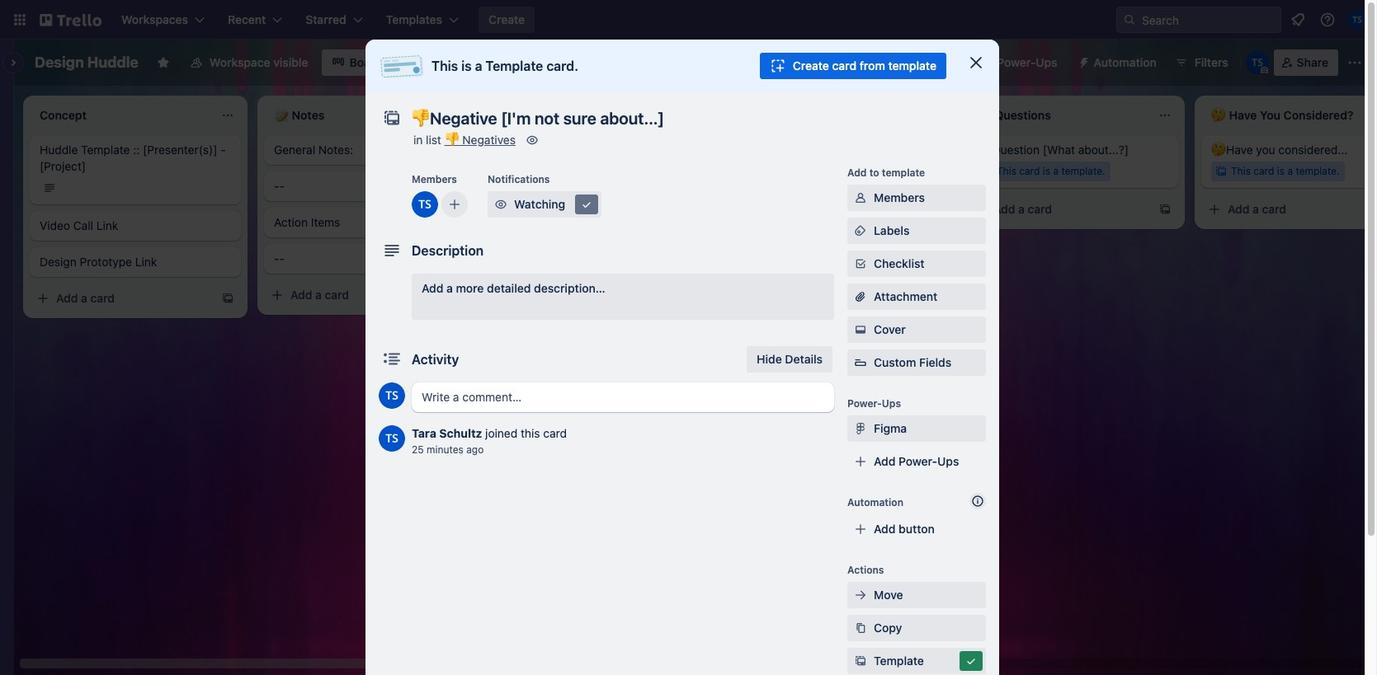 Task type: locate. For each thing, give the bounding box(es) containing it.
this for 👍positive [i really liked...]
[[528, 288, 548, 300]]

watching
[[514, 197, 566, 211]]

1 horizontal spatial huddle
[[87, 54, 139, 71]]

sm image
[[524, 132, 541, 149], [579, 196, 595, 213], [853, 322, 869, 338], [963, 654, 980, 670]]

1 vertical spatial automation
[[848, 497, 904, 509]]

1 board from the left
[[350, 55, 382, 69]]

is for 🙋question [what about...?]
[[1043, 165, 1051, 177]]

notifications
[[488, 173, 550, 186]]

a down items in the left of the page
[[315, 288, 322, 302]]

sm image down actions
[[853, 588, 869, 604]]

a inside add a more detailed description… link
[[447, 281, 453, 295]]

add power-ups link
[[848, 449, 986, 475]]

board inside "board" link
[[350, 55, 382, 69]]

add left button
[[874, 522, 896, 536]]

card right this
[[543, 427, 567, 441]]

add inside button
[[874, 522, 896, 536]]

search image
[[1123, 13, 1137, 26]]

1 horizontal spatial template
[[486, 59, 543, 73]]

sign
[[914, 55, 938, 69]]

1 vertical spatial template
[[882, 167, 925, 179]]

2 vertical spatial ups
[[938, 455, 959, 469]]

Write a comment text field
[[412, 383, 834, 413]]

board link
[[322, 50, 392, 76]]

-- up action
[[274, 179, 285, 193]]

board inside board iq - sign in button
[[855, 55, 887, 69]]

action items
[[274, 215, 340, 229]]

video call link link
[[40, 218, 231, 234]]

power-ups right close dialog icon
[[997, 55, 1058, 69]]

add a card button down "description…"
[[499, 319, 683, 346]]

is down 🙋question [what about...?]
[[1043, 165, 1051, 177]]

1 horizontal spatial board
[[855, 55, 887, 69]]

1 vertical spatial power-
[[848, 398, 882, 410]]

0 horizontal spatial template
[[81, 143, 130, 157]]

add a card button down [what
[[967, 196, 1152, 223]]

add down 🙋question
[[994, 202, 1016, 216]]

fields
[[919, 356, 952, 370]]

members
[[412, 173, 457, 186], [874, 191, 925, 205]]

-- for second -- "link" from the top of the page
[[274, 252, 285, 266]]

ups
[[1036, 55, 1058, 69], [882, 398, 901, 410], [938, 455, 959, 469]]

template inside button
[[888, 59, 937, 73]]

template.
[[827, 165, 871, 177], [1062, 165, 1106, 177], [1296, 165, 1340, 177], [593, 288, 637, 300]]

sm image left copy
[[853, 621, 869, 637]]

star or unstar board image
[[157, 56, 170, 69]]

huddle up [project]
[[40, 143, 78, 157]]

add a card down 🙋question
[[994, 202, 1052, 216]]

0 vertical spatial ups
[[1036, 55, 1058, 69]]

sm image for automation
[[1071, 50, 1094, 73]]

card down "description…"
[[559, 325, 584, 339]]

2 horizontal spatial create from template… image
[[1159, 203, 1172, 216]]

board iq - sign in
[[855, 55, 951, 69]]

sm image for copy
[[853, 621, 869, 637]]

add a card down design prototype link
[[56, 291, 115, 305]]

👍positive [i really liked...] link
[[508, 265, 700, 282]]

0 vertical spatial power-
[[997, 55, 1036, 69]]

iq
[[890, 55, 902, 69]]

card down 🙋question
[[1020, 165, 1040, 177]]

0 vertical spatial template
[[888, 59, 937, 73]]

sm image inside automation button
[[1071, 50, 1094, 73]]

0 horizontal spatial link
[[96, 219, 118, 233]]

sm image inside the members link
[[853, 190, 869, 206]]

0 horizontal spatial tara schultz (taraschultz7) image
[[379, 383, 405, 409]]

automation button
[[1071, 50, 1167, 76]]

hide details
[[757, 352, 823, 366]]

0 notifications image
[[1288, 10, 1308, 30]]

0 vertical spatial template
[[486, 59, 543, 73]]

1 vertical spatial create
[[793, 59, 829, 73]]

1 horizontal spatial link
[[135, 255, 157, 269]]

sm image left labels
[[853, 223, 869, 239]]

is down 👍positive [i really liked...]
[[574, 288, 582, 300]]

Board name text field
[[26, 50, 147, 76]]

template button
[[848, 649, 986, 675]]

checklist link
[[848, 251, 986, 277]]

sm image down copy link
[[853, 654, 869, 670]]

1 horizontal spatial automation
[[1094, 55, 1157, 69]]

a down create button
[[475, 59, 482, 73]]

this for 🤔have you considered...
[[1231, 165, 1251, 177]]

0 horizontal spatial create from template… image
[[221, 292, 234, 305]]

create
[[489, 12, 525, 26], [793, 59, 829, 73]]

a down 🙋question [what about...?]
[[1053, 165, 1059, 177]]

add a card button down design prototype link link
[[30, 286, 215, 312]]

-- down action
[[274, 252, 285, 266]]

2 horizontal spatial ups
[[1036, 55, 1058, 69]]

sm image inside move link
[[853, 588, 869, 604]]

create inside create card from template button
[[793, 59, 829, 73]]

this
[[432, 59, 458, 73], [763, 165, 782, 177], [997, 165, 1017, 177], [1231, 165, 1251, 177], [528, 288, 548, 300]]

video
[[40, 219, 70, 233]]

board left customize views icon
[[350, 55, 382, 69]]

a down 🤔have you considered... link
[[1288, 165, 1293, 177]]

sm image inside labels link
[[853, 223, 869, 239]]

2 board from the left
[[855, 55, 887, 69]]

figma
[[874, 422, 907, 436]]

link right the call
[[96, 219, 118, 233]]

show menu image
[[1347, 54, 1364, 71]]

sm image for move
[[853, 588, 869, 604]]

0 horizontal spatial create
[[489, 12, 525, 26]]

labels
[[874, 224, 910, 238]]

2 -- from the top
[[274, 252, 285, 266]]

card left the to
[[785, 165, 806, 177]]

sm image left checklist
[[853, 256, 869, 272]]

card down you
[[1254, 165, 1275, 177]]

create inside create button
[[489, 12, 525, 26]]

link for design prototype link
[[135, 255, 157, 269]]

1 horizontal spatial ups
[[938, 455, 959, 469]]

1 -- from the top
[[274, 179, 285, 193]]

- inside 'huddle template :: [presenter(s)] - [project]'
[[221, 143, 226, 157]]

-- link down action items 'link'
[[274, 251, 466, 267]]

0 vertical spatial huddle
[[87, 54, 139, 71]]

is
[[461, 59, 472, 73], [809, 165, 816, 177], [1043, 165, 1051, 177], [1277, 165, 1285, 177], [574, 288, 582, 300]]

huddle left star or unstar board icon
[[87, 54, 139, 71]]

add down design prototype link
[[56, 291, 78, 305]]

ups up the figma
[[882, 398, 901, 410]]

sm image left the figma
[[853, 421, 869, 437]]

template left ::
[[81, 143, 130, 157]]

2 vertical spatial template
[[874, 655, 924, 669]]

tara schultz joined this card 25 minutes ago
[[412, 427, 567, 456]]

sm image inside the checklist link
[[853, 256, 869, 272]]

add
[[848, 167, 867, 179], [994, 202, 1016, 216], [1228, 202, 1250, 216], [422, 281, 444, 295], [291, 288, 312, 302], [56, 291, 78, 305], [525, 325, 547, 339], [874, 455, 896, 469], [874, 522, 896, 536]]

design
[[35, 54, 84, 71], [40, 255, 77, 269]]

25
[[412, 444, 424, 456]]

back to home image
[[40, 7, 102, 33]]

1 horizontal spatial create
[[793, 59, 829, 73]]

🙋question
[[977, 143, 1040, 157]]

design down back to home image
[[35, 54, 84, 71]]

1 vertical spatial members
[[874, 191, 925, 205]]

0 vertical spatial power-ups
[[997, 55, 1058, 69]]

create left board iq - sign in icon
[[793, 59, 829, 73]]

add left the to
[[848, 167, 867, 179]]

joined
[[485, 427, 518, 441]]

add to template
[[848, 167, 925, 179]]

0 horizontal spatial board
[[350, 55, 382, 69]]

1 vertical spatial link
[[135, 255, 157, 269]]

1 horizontal spatial power-ups
[[997, 55, 1058, 69]]

power- right close dialog icon
[[997, 55, 1036, 69]]

ups right close dialog icon
[[1036, 55, 1058, 69]]

sm image
[[1071, 50, 1094, 73], [853, 190, 869, 206], [493, 196, 509, 213], [853, 223, 869, 239], [853, 256, 869, 272], [853, 421, 869, 437], [853, 588, 869, 604], [853, 621, 869, 637], [853, 654, 869, 670]]

tara schultz (taraschultz7) image
[[918, 162, 938, 182], [379, 383, 405, 409]]

template. down 👍positive [i really liked...] link
[[593, 288, 637, 300]]

power-ups up the figma
[[848, 398, 901, 410]]

0 horizontal spatial automation
[[848, 497, 904, 509]]

design inside board name text field
[[35, 54, 84, 71]]

members up add members to card image on the left top of the page
[[412, 173, 457, 186]]

is left the to
[[809, 165, 816, 177]]

add a more detailed description… link
[[412, 274, 834, 320]]

0 horizontal spatial huddle
[[40, 143, 78, 157]]

add a card button for the leftmost create from template… image
[[499, 319, 683, 346]]

power-ups
[[997, 55, 1058, 69], [848, 398, 901, 410]]

power- up the figma
[[848, 398, 882, 410]]

template left in
[[888, 59, 937, 73]]

template. down the 🙋question [what about...?] link
[[1062, 165, 1106, 177]]

workspace visible button
[[180, 50, 318, 76]]

sm image inside copy link
[[853, 621, 869, 637]]

a down "description…"
[[550, 325, 556, 339]]

design huddle
[[35, 54, 139, 71]]

sm image inside "cover" link
[[853, 322, 869, 338]]

customize views image
[[400, 54, 417, 71]]

design for design prototype link
[[40, 255, 77, 269]]

template inside 'huddle template :: [presenter(s)] - [project]'
[[81, 143, 130, 157]]

0 horizontal spatial members
[[412, 173, 457, 186]]

a down 🙋question
[[1019, 202, 1025, 216]]

template. down considered... on the right
[[1296, 165, 1340, 177]]

create up 'this is a template card.'
[[489, 12, 525, 26]]

ups up add button button
[[938, 455, 959, 469]]

create card from template
[[793, 59, 937, 73]]

sm image for template
[[853, 654, 869, 670]]

2 horizontal spatial template
[[874, 655, 924, 669]]

automation
[[1094, 55, 1157, 69], [848, 497, 904, 509]]

0 vertical spatial tara schultz (taraschultz7) image
[[918, 162, 938, 182]]

primary element
[[0, 0, 1378, 40]]

2 vertical spatial power-
[[899, 455, 938, 469]]

sm image down "add to template"
[[853, 190, 869, 206]]

link inside design prototype link link
[[135, 255, 157, 269]]

is right customize views icon
[[461, 59, 472, 73]]

sm image right watching
[[579, 196, 595, 213]]

schultz
[[439, 427, 482, 441]]

general notes: link
[[274, 142, 466, 158]]

card
[[832, 59, 857, 73], [785, 165, 806, 177], [1020, 165, 1040, 177], [1254, 165, 1275, 177], [1028, 202, 1052, 216], [1262, 202, 1287, 216], [325, 288, 349, 302], [551, 288, 571, 300], [90, 291, 115, 305], [559, 325, 584, 339], [543, 427, 567, 441]]

0 vertical spatial members
[[412, 173, 457, 186]]

card down 🤔have you considered...
[[1262, 202, 1287, 216]]

2 -- link from the top
[[274, 251, 466, 267]]

::
[[133, 143, 140, 157]]

link
[[96, 219, 118, 233], [135, 255, 157, 269]]

create card from template button
[[760, 53, 947, 79]]

1 horizontal spatial create from template… image
[[456, 289, 469, 302]]

0 horizontal spatial ups
[[882, 398, 901, 410]]

sm image inside watching button
[[493, 196, 509, 213]]

template
[[888, 59, 937, 73], [882, 167, 925, 179]]

1 vertical spatial huddle
[[40, 143, 78, 157]]

board iq - sign in button
[[827, 50, 961, 76]]

link down "video call link" link
[[135, 255, 157, 269]]

actions
[[848, 565, 884, 577]]

hide
[[757, 352, 782, 366]]

[i
[[568, 266, 575, 280]]

description
[[412, 243, 484, 258]]

0 vertical spatial link
[[96, 219, 118, 233]]

create from template… image
[[924, 203, 938, 216], [1159, 203, 1172, 216], [690, 326, 703, 339]]

share
[[1297, 55, 1329, 69]]

template down create button
[[486, 59, 543, 73]]

create from template… image
[[456, 289, 469, 302], [221, 292, 234, 305]]

visible
[[273, 55, 308, 69]]

ago
[[467, 444, 484, 456]]

create button
[[479, 7, 535, 33]]

card down prototype
[[90, 291, 115, 305]]

a left more
[[447, 281, 453, 295]]

-- link
[[274, 178, 466, 195], [274, 251, 466, 267]]

link inside "video call link" link
[[96, 219, 118, 233]]

minutes
[[427, 444, 464, 456]]

1 vertical spatial tara schultz (taraschultz7) image
[[379, 383, 405, 409]]

board
[[350, 55, 382, 69], [855, 55, 887, 69]]

add down the figma
[[874, 455, 896, 469]]

power- down the figma
[[899, 455, 938, 469]]

in
[[941, 55, 951, 69]]

1 vertical spatial --
[[274, 252, 285, 266]]

sm image inside 'template' button
[[853, 654, 869, 670]]

1 horizontal spatial members
[[874, 191, 925, 205]]

add down the add a more detailed description…
[[525, 325, 547, 339]]

0 vertical spatial -- link
[[274, 178, 466, 195]]

a down really
[[585, 288, 590, 300]]

design prototype link
[[40, 255, 157, 269]]

add a more detailed description…
[[422, 281, 606, 295]]

add a card button
[[967, 196, 1152, 223], [1202, 196, 1378, 223], [264, 282, 449, 309], [30, 286, 215, 312], [499, 319, 683, 346]]

sm image up notifications
[[524, 132, 541, 149]]

1 vertical spatial -- link
[[274, 251, 466, 267]]

0 vertical spatial create
[[489, 12, 525, 26]]

video call link
[[40, 219, 118, 233]]

sm image down notifications
[[493, 196, 509, 213]]

template down copy
[[874, 655, 924, 669]]

card left from
[[832, 59, 857, 73]]

sm image for checklist
[[853, 256, 869, 272]]

[presenter(s)]
[[143, 143, 217, 157]]

members down "add to template"
[[874, 191, 925, 205]]

tara schultz (taraschultz7) image
[[1348, 10, 1368, 30], [1246, 51, 1269, 74], [412, 191, 438, 218], [379, 426, 405, 452]]

-- link up action items 'link'
[[274, 178, 466, 195]]

add a card
[[994, 202, 1052, 216], [1228, 202, 1287, 216], [291, 288, 349, 302], [56, 291, 115, 305], [525, 325, 584, 339]]

template up the members link
[[882, 167, 925, 179]]

add a card button down action items 'link'
[[264, 282, 449, 309]]

add a card button for create from template… icon corresponding to action items
[[264, 282, 449, 309]]

design down video
[[40, 255, 77, 269]]

a left the to
[[819, 165, 825, 177]]

list
[[426, 133, 441, 147]]

0 vertical spatial --
[[274, 179, 285, 193]]

board left "iq"
[[855, 55, 887, 69]]

sm image right power-ups button
[[1071, 50, 1094, 73]]

automation up add button
[[848, 497, 904, 509]]

sm image left cover
[[853, 322, 869, 338]]

add a card down "description…"
[[525, 325, 584, 339]]

card.
[[547, 59, 579, 73]]

template. for 👍positive [i really liked...]
[[593, 288, 637, 300]]

1 vertical spatial design
[[40, 255, 77, 269]]

is for 🤔have you considered...
[[1277, 165, 1285, 177]]

is down 🤔have you considered...
[[1277, 165, 1285, 177]]

members inside the members link
[[874, 191, 925, 205]]

add a card down items in the left of the page
[[291, 288, 349, 302]]

sm image down copy link
[[963, 654, 980, 670]]

power-
[[997, 55, 1036, 69], [848, 398, 882, 410], [899, 455, 938, 469]]

2 horizontal spatial power-
[[997, 55, 1036, 69]]

0 vertical spatial design
[[35, 54, 84, 71]]

1 vertical spatial template
[[81, 143, 130, 157]]

0 horizontal spatial power-ups
[[848, 398, 901, 410]]

None text field
[[404, 104, 948, 134]]

0 vertical spatial automation
[[1094, 55, 1157, 69]]

automation down search image
[[1094, 55, 1157, 69]]



Task type: describe. For each thing, give the bounding box(es) containing it.
filters
[[1195, 55, 1229, 69]]

attachment button
[[848, 284, 986, 310]]

tara schultz (taraschultz7) image right filters
[[1246, 51, 1269, 74]]

card inside tara schultz joined this card 25 minutes ago
[[543, 427, 567, 441]]

card inside button
[[832, 59, 857, 73]]

tara schultz (taraschultz7) image left add members to card image on the left top of the page
[[412, 191, 438, 218]]

card down [i
[[551, 288, 571, 300]]

tara schultz (taraschultz7) image right open information menu "image"
[[1348, 10, 1368, 30]]

tara schultz (taraschultz7) image left "25"
[[379, 426, 405, 452]]

detailed
[[487, 281, 531, 295]]

board iq - sign in icon image
[[837, 57, 848, 69]]

liked...]
[[610, 266, 649, 280]]

from
[[860, 59, 885, 73]]

share button
[[1274, 50, 1339, 76]]

in list 👎 negatives
[[414, 133, 516, 147]]

this for 🙋question [what about...?]
[[997, 165, 1017, 177]]

custom
[[874, 356, 916, 370]]

sm image inside 'template' button
[[963, 654, 980, 670]]

in
[[414, 133, 423, 147]]

copy link
[[848, 616, 986, 642]]

custom fields
[[874, 356, 952, 370]]

a down you
[[1253, 202, 1259, 216]]

workspace visible
[[210, 55, 308, 69]]

1 vertical spatial ups
[[882, 398, 901, 410]]

cover
[[874, 323, 906, 337]]

you
[[1256, 143, 1276, 157]]

general notes:
[[274, 143, 353, 157]]

🤔have
[[1212, 143, 1253, 157]]

card down items in the left of the page
[[325, 288, 349, 302]]

hide details link
[[747, 347, 833, 373]]

this card is a template. for 🙋question [what about...?]
[[997, 165, 1106, 177]]

add power-ups
[[874, 455, 959, 469]]

create from template… image for design prototype link
[[221, 292, 234, 305]]

call
[[73, 219, 93, 233]]

add down 🤔have
[[1228, 202, 1250, 216]]

[what
[[1043, 143, 1075, 157]]

notes:
[[319, 143, 353, 157]]

attachment
[[874, 290, 938, 304]]

power-ups inside button
[[997, 55, 1058, 69]]

🙋question [what about...?]
[[977, 143, 1129, 157]]

1 vertical spatial power-ups
[[848, 398, 901, 410]]

design for design huddle
[[35, 54, 84, 71]]

🤔have you considered... link
[[1212, 142, 1378, 158]]

design prototype link link
[[40, 254, 231, 271]]

labels link
[[848, 218, 986, 244]]

sm image for figma
[[853, 421, 869, 437]]

huddle template :: [presenter(s)] - [project] link
[[40, 142, 231, 175]]

1 horizontal spatial power-
[[899, 455, 938, 469]]

power-ups button
[[964, 50, 1068, 76]]

sm image inside watching button
[[579, 196, 595, 213]]

copy
[[874, 621, 902, 636]]

move
[[874, 588, 903, 603]]

workspace
[[210, 55, 270, 69]]

Search field
[[1137, 7, 1281, 32]]

sm image for members
[[853, 190, 869, 206]]

huddle template :: [presenter(s)] - [project]
[[40, 143, 226, 173]]

general
[[274, 143, 315, 157]]

this
[[521, 427, 540, 441]]

members link
[[848, 185, 986, 211]]

1 horizontal spatial tara schultz (taraschultz7) image
[[918, 162, 938, 182]]

create for create
[[489, 12, 525, 26]]

template. for 🙋question [what about...?]
[[1062, 165, 1106, 177]]

this is a template card.
[[432, 59, 579, 73]]

close dialog image
[[967, 53, 986, 73]]

🙋question [what about...?] link
[[977, 142, 1169, 158]]

link for video call link
[[96, 219, 118, 233]]

prototype
[[80, 255, 132, 269]]

about...?]
[[1079, 143, 1129, 157]]

add a card button for the right create from template… image
[[967, 196, 1152, 223]]

template inside button
[[874, 655, 924, 669]]

add a card button down 🤔have you considered... link
[[1202, 196, 1378, 223]]

to
[[870, 167, 880, 179]]

move link
[[848, 583, 986, 609]]

template. up the members link
[[827, 165, 871, 177]]

ups inside button
[[1036, 55, 1058, 69]]

board for board iq - sign in
[[855, 55, 887, 69]]

👍positive
[[508, 266, 565, 280]]

add members to card image
[[448, 196, 461, 213]]

more
[[456, 281, 484, 295]]

items
[[311, 215, 340, 229]]

template. for 🤔have you considered...
[[1296, 165, 1340, 177]]

really
[[578, 266, 607, 280]]

button
[[899, 522, 935, 536]]

this card is a template. for 👍positive [i really liked...]
[[528, 288, 637, 300]]

👎 negatives link
[[445, 133, 516, 147]]

25 minutes ago link
[[412, 444, 484, 456]]

is for 👍positive [i really liked...]
[[574, 288, 582, 300]]

watching button
[[488, 191, 602, 218]]

🤔have you considered...
[[1212, 143, 1348, 157]]

tara
[[412, 427, 436, 441]]

negatives
[[463, 133, 516, 147]]

a down design prototype link
[[81, 291, 87, 305]]

checklist
[[874, 257, 925, 271]]

action items link
[[274, 215, 466, 231]]

cover link
[[848, 317, 986, 343]]

add a card button for create from template… icon associated with design prototype link
[[30, 286, 215, 312]]

card down 🙋question [what about...?]
[[1028, 202, 1052, 216]]

board for board
[[350, 55, 382, 69]]

open information menu image
[[1320, 12, 1336, 28]]

sm image for watching
[[493, 196, 509, 213]]

automation inside button
[[1094, 55, 1157, 69]]

power- inside button
[[997, 55, 1036, 69]]

add down action items
[[291, 288, 312, 302]]

description…
[[534, 281, 606, 295]]

details
[[785, 352, 823, 366]]

create for create card from template
[[793, 59, 829, 73]]

filters button
[[1170, 50, 1234, 76]]

add a card down you
[[1228, 202, 1287, 216]]

sm image for labels
[[853, 223, 869, 239]]

huddle inside board name text field
[[87, 54, 139, 71]]

0 horizontal spatial power-
[[848, 398, 882, 410]]

considered...
[[1279, 143, 1348, 157]]

action
[[274, 215, 308, 229]]

-- for 1st -- "link"
[[274, 179, 285, 193]]

1 -- link from the top
[[274, 178, 466, 195]]

0 horizontal spatial create from template… image
[[690, 326, 703, 339]]

add left more
[[422, 281, 444, 295]]

custom fields button
[[848, 355, 986, 371]]

1 horizontal spatial create from template… image
[[924, 203, 938, 216]]

create from template… image for action items
[[456, 289, 469, 302]]

this card is a template. for 🤔have you considered...
[[1231, 165, 1340, 177]]

👎
[[445, 133, 459, 147]]

huddle inside 'huddle template :: [presenter(s)] - [project]'
[[40, 143, 78, 157]]

- inside button
[[905, 55, 911, 69]]



Task type: vqa. For each thing, say whether or not it's contained in the screenshot.
the Product associated with Product Marketing Brand Guidelines
no



